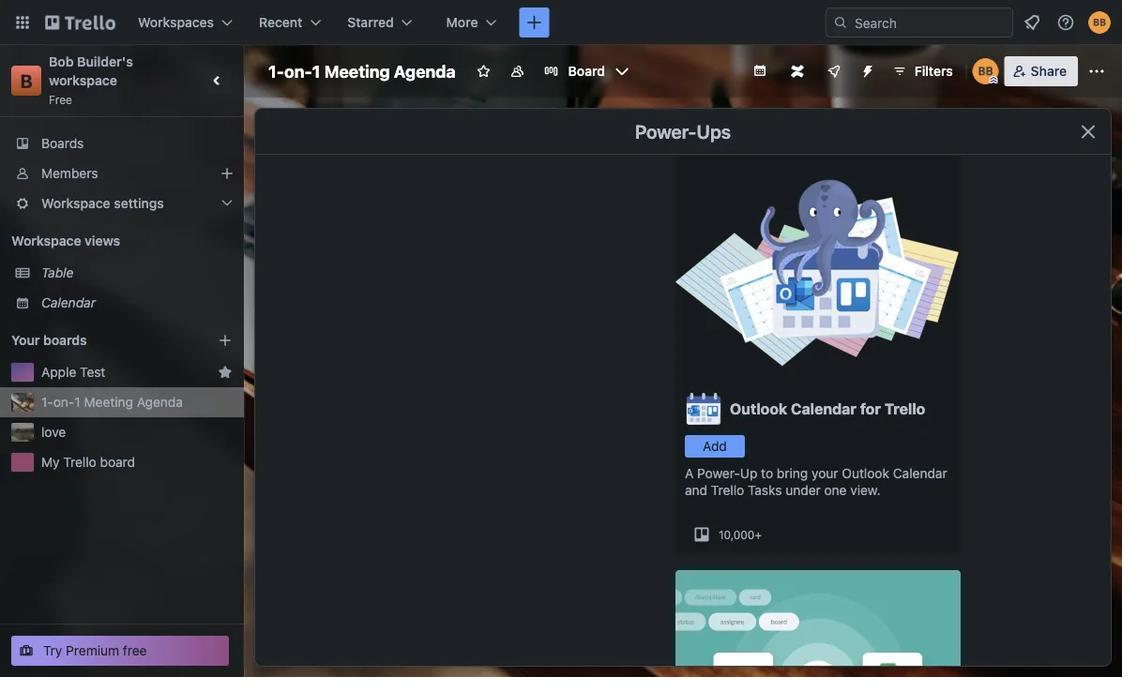 Task type: vqa. For each thing, say whether or not it's contained in the screenshot.
Workspace views
yes



Task type: locate. For each thing, give the bounding box(es) containing it.
views
[[85, 233, 120, 249]]

share button
[[1005, 56, 1079, 86]]

1-on-1 meeting agenda down starred
[[268, 61, 456, 81]]

for
[[861, 400, 881, 418]]

0 horizontal spatial 1
[[75, 395, 80, 410]]

workspace up "table"
[[11, 233, 81, 249]]

ups
[[697, 120, 731, 142]]

switch to… image
[[13, 13, 32, 32]]

apple test link
[[41, 363, 210, 382]]

1 horizontal spatial 1-
[[268, 61, 284, 81]]

try premium free button
[[11, 636, 229, 666]]

try
[[43, 643, 62, 659]]

more button
[[435, 8, 508, 38]]

my trello board
[[41, 455, 135, 470]]

0 horizontal spatial outlook
[[730, 400, 788, 418]]

1 horizontal spatial calendar
[[791, 400, 857, 418]]

1 vertical spatial 1
[[75, 395, 80, 410]]

workspace down 'members' at top left
[[41, 196, 110, 211]]

starred icon image
[[218, 365, 233, 380]]

2 horizontal spatial calendar
[[893, 466, 948, 482]]

1-on-1 meeting agenda inside board name text box
[[268, 61, 456, 81]]

bring
[[777, 466, 808, 482]]

1 horizontal spatial power-
[[698, 466, 740, 482]]

workspace
[[49, 73, 117, 88]]

my
[[41, 455, 60, 470]]

1-on-1 meeting agenda down apple test link
[[41, 395, 183, 410]]

your
[[812, 466, 839, 482]]

workspace inside dropdown button
[[41, 196, 110, 211]]

meeting
[[324, 61, 390, 81], [84, 395, 133, 410]]

board
[[569, 63, 605, 79]]

1 inside board name text box
[[312, 61, 321, 81]]

1
[[312, 61, 321, 81], [75, 395, 80, 410]]

1 vertical spatial workspace
[[11, 233, 81, 249]]

workspace for workspace views
[[11, 233, 81, 249]]

0 horizontal spatial 1-
[[41, 395, 53, 410]]

a
[[685, 466, 694, 482]]

0 vertical spatial agenda
[[394, 61, 456, 81]]

under
[[786, 483, 821, 498]]

calendar power-up image
[[753, 63, 768, 78]]

boards
[[41, 136, 84, 151]]

1 horizontal spatial meeting
[[324, 61, 390, 81]]

and
[[685, 483, 708, 498]]

board
[[100, 455, 135, 470]]

agenda left star or unstar board image at the top left of page
[[394, 61, 456, 81]]

1 vertical spatial trello
[[63, 455, 96, 470]]

trello right my
[[63, 455, 96, 470]]

2 horizontal spatial trello
[[885, 400, 926, 418]]

share
[[1031, 63, 1067, 79]]

1 vertical spatial outlook
[[842, 466, 890, 482]]

your
[[11, 333, 40, 348]]

1 vertical spatial 1-on-1 meeting agenda
[[41, 395, 183, 410]]

agenda
[[394, 61, 456, 81], [137, 395, 183, 410]]

free
[[49, 93, 72, 106]]

open information menu image
[[1057, 13, 1076, 32]]

1 vertical spatial power-
[[698, 466, 740, 482]]

members
[[41, 166, 98, 181]]

automation image
[[853, 56, 879, 83]]

workspace for workspace settings
[[41, 196, 110, 211]]

bob builder's workspace link
[[49, 54, 137, 88]]

view.
[[851, 483, 881, 498]]

outlook up add button
[[730, 400, 788, 418]]

1 down the recent popup button
[[312, 61, 321, 81]]

1 down apple test at the bottom of the page
[[75, 395, 80, 410]]

+
[[755, 528, 762, 542]]

power ups image
[[827, 64, 842, 79]]

1 horizontal spatial trello
[[711, 483, 745, 498]]

on- down apple
[[53, 395, 75, 410]]

add
[[703, 439, 727, 454]]

1 vertical spatial on-
[[53, 395, 75, 410]]

0 vertical spatial workspace
[[41, 196, 110, 211]]

meeting down test
[[84, 395, 133, 410]]

1- up "love"
[[41, 395, 53, 410]]

1- down recent
[[268, 61, 284, 81]]

apple test
[[41, 365, 105, 380]]

1-on-1 meeting agenda link
[[41, 393, 233, 412]]

trello
[[885, 400, 926, 418], [63, 455, 96, 470], [711, 483, 745, 498]]

members link
[[0, 159, 244, 189]]

meeting down starred
[[324, 61, 390, 81]]

0 vertical spatial on-
[[284, 61, 312, 81]]

calendar
[[41, 295, 96, 311], [791, 400, 857, 418], [893, 466, 948, 482]]

0 vertical spatial 1
[[312, 61, 321, 81]]

on- down the recent popup button
[[284, 61, 312, 81]]

trello right for
[[885, 400, 926, 418]]

1 horizontal spatial agenda
[[394, 61, 456, 81]]

2 vertical spatial calendar
[[893, 466, 948, 482]]

0 vertical spatial 1-
[[268, 61, 284, 81]]

trello inside a power-up to bring your outlook calendar and trello tasks under one view.
[[711, 483, 745, 498]]

1-on-1 meeting agenda
[[268, 61, 456, 81], [41, 395, 183, 410]]

1 horizontal spatial 1
[[312, 61, 321, 81]]

show menu image
[[1088, 62, 1107, 81]]

more
[[447, 15, 478, 30]]

0 vertical spatial meeting
[[324, 61, 390, 81]]

bob builder (bobbuilder40) image
[[1089, 11, 1111, 34]]

1 vertical spatial 1-
[[41, 395, 53, 410]]

create board or workspace image
[[525, 13, 544, 32]]

0 vertical spatial 1-on-1 meeting agenda
[[268, 61, 456, 81]]

bob
[[49, 54, 74, 69]]

search image
[[834, 15, 849, 30]]

0 horizontal spatial agenda
[[137, 395, 183, 410]]

power-
[[635, 120, 697, 142], [698, 466, 740, 482]]

0 vertical spatial power-
[[635, 120, 697, 142]]

outlook up view.
[[842, 466, 890, 482]]

0 vertical spatial calendar
[[41, 295, 96, 311]]

2 vertical spatial trello
[[711, 483, 745, 498]]

0 horizontal spatial power-
[[635, 120, 697, 142]]

on-
[[284, 61, 312, 81], [53, 395, 75, 410]]

1 horizontal spatial outlook
[[842, 466, 890, 482]]

outlook
[[730, 400, 788, 418], [842, 466, 890, 482]]

trello down up
[[711, 483, 745, 498]]

0 horizontal spatial 1-on-1 meeting agenda
[[41, 395, 183, 410]]

1-
[[268, 61, 284, 81], [41, 395, 53, 410]]

free
[[123, 643, 147, 659]]

0 horizontal spatial on-
[[53, 395, 75, 410]]

1 horizontal spatial on-
[[284, 61, 312, 81]]

agenda up love link
[[137, 395, 183, 410]]

workspace
[[41, 196, 110, 211], [11, 233, 81, 249]]

try premium free
[[43, 643, 147, 659]]

workspace views
[[11, 233, 120, 249]]

1 horizontal spatial 1-on-1 meeting agenda
[[268, 61, 456, 81]]

1 vertical spatial meeting
[[84, 395, 133, 410]]

0 horizontal spatial meeting
[[84, 395, 133, 410]]

1 vertical spatial agenda
[[137, 395, 183, 410]]



Task type: describe. For each thing, give the bounding box(es) containing it.
filters
[[915, 63, 953, 79]]

your boards with 4 items element
[[11, 329, 190, 352]]

boards link
[[0, 129, 244, 159]]

meeting inside board name text box
[[324, 61, 390, 81]]

on- inside board name text box
[[284, 61, 312, 81]]

0 horizontal spatial trello
[[63, 455, 96, 470]]

a power-up to bring your outlook calendar and trello tasks under one view.
[[685, 466, 948, 498]]

premium
[[66, 643, 119, 659]]

1 inside 1-on-1 meeting agenda link
[[75, 395, 80, 410]]

filters button
[[887, 56, 959, 86]]

0 horizontal spatial calendar
[[41, 295, 96, 311]]

Board name text field
[[259, 56, 465, 86]]

workspace settings button
[[0, 189, 244, 219]]

calendar link
[[41, 294, 233, 313]]

love
[[41, 425, 66, 440]]

Search field
[[849, 8, 1013, 37]]

0 notifications image
[[1021, 11, 1044, 34]]

agenda inside board name text box
[[394, 61, 456, 81]]

outlook inside a power-up to bring your outlook calendar and trello tasks under one view.
[[842, 466, 890, 482]]

test
[[80, 365, 105, 380]]

boards
[[43, 333, 87, 348]]

starred button
[[336, 8, 424, 38]]

workspace navigation collapse icon image
[[205, 68, 231, 94]]

workspace settings
[[41, 196, 164, 211]]

b
[[20, 69, 32, 92]]

10,000
[[719, 528, 755, 542]]

workspaces
[[138, 15, 214, 30]]

add button
[[685, 436, 745, 458]]

to
[[761, 466, 774, 482]]

workspaces button
[[127, 8, 244, 38]]

settings
[[114, 196, 164, 211]]

builder's
[[77, 54, 133, 69]]

table link
[[41, 264, 233, 283]]

bob builder's workspace free
[[49, 54, 137, 106]]

workspace visible image
[[510, 64, 525, 79]]

0 vertical spatial trello
[[885, 400, 926, 418]]

b link
[[11, 66, 41, 96]]

meeting inside 1-on-1 meeting agenda link
[[84, 395, 133, 410]]

your boards
[[11, 333, 87, 348]]

power- inside a power-up to bring your outlook calendar and trello tasks under one view.
[[698, 466, 740, 482]]

tasks
[[748, 483, 782, 498]]

add board image
[[218, 333, 233, 348]]

up
[[740, 466, 758, 482]]

0 vertical spatial outlook
[[730, 400, 788, 418]]

this member is an admin of this board. image
[[990, 76, 998, 84]]

1 vertical spatial calendar
[[791, 400, 857, 418]]

my trello board link
[[41, 453, 233, 472]]

on- inside 1-on-1 meeting agenda link
[[53, 395, 75, 410]]

1- inside board name text box
[[268, 61, 284, 81]]

outlook calendar for trello
[[730, 400, 926, 418]]

calendar inside a power-up to bring your outlook calendar and trello tasks under one view.
[[893, 466, 948, 482]]

bob builder (bobbuilder40) image
[[973, 58, 999, 84]]

table
[[41, 265, 74, 281]]

board button
[[537, 56, 637, 86]]

star or unstar board image
[[477, 64, 492, 79]]

primary element
[[0, 0, 1123, 45]]

recent
[[259, 15, 303, 30]]

love link
[[41, 423, 233, 442]]

one
[[825, 483, 847, 498]]

starred
[[348, 15, 394, 30]]

power-ups
[[635, 120, 731, 142]]

10,000 +
[[719, 528, 762, 542]]

recent button
[[248, 8, 333, 38]]

confluence icon image
[[791, 65, 804, 78]]

apple
[[41, 365, 76, 380]]

back to home image
[[45, 8, 115, 38]]



